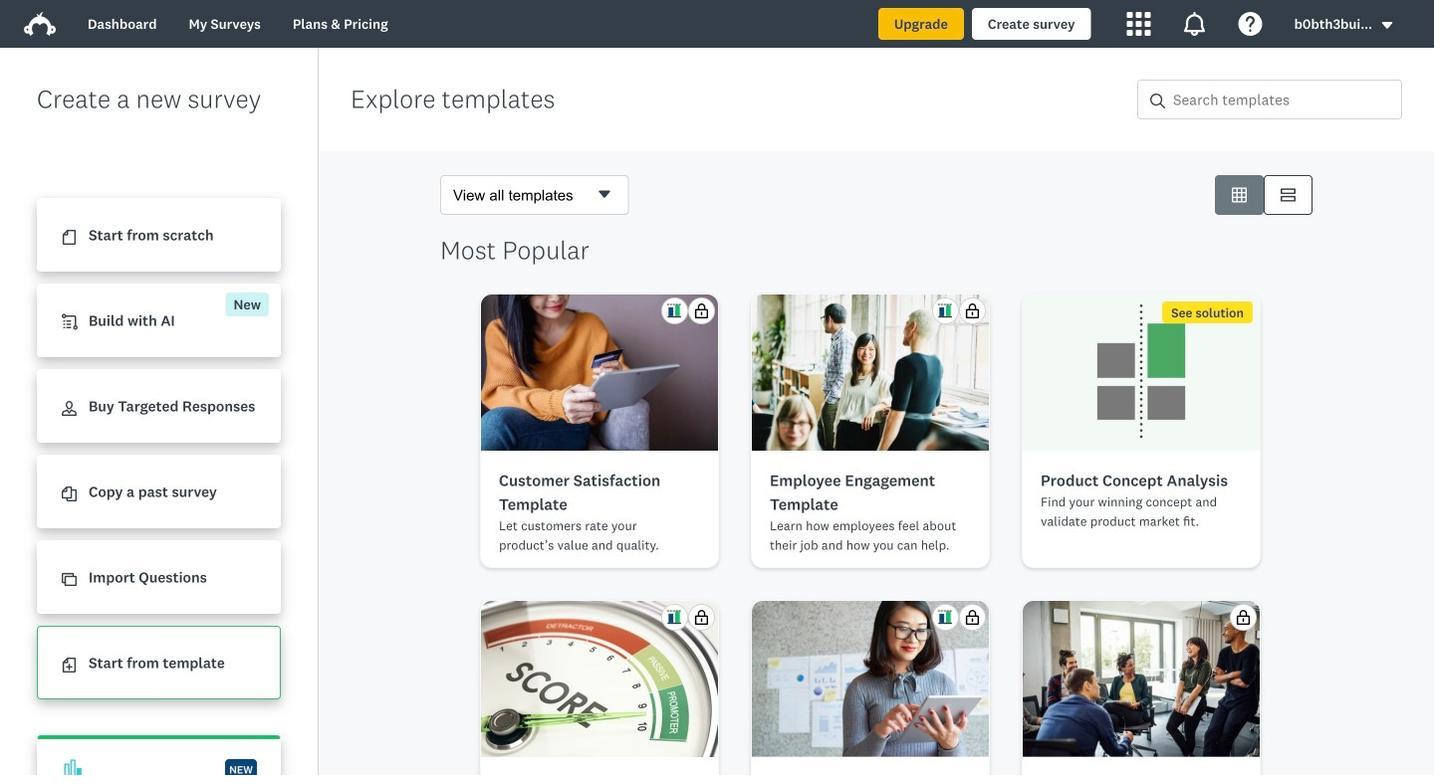 Task type: locate. For each thing, give the bounding box(es) containing it.
software and app customer feedback with nps® image
[[752, 602, 989, 758]]

search image
[[1150, 94, 1165, 108]]

textboxmultiple image
[[1281, 188, 1296, 203]]

0 horizontal spatial lock image
[[694, 304, 709, 319]]

help icon image
[[1239, 12, 1263, 36]]

surveymonkey-paradigm belonging and inclusion template image
[[1023, 602, 1260, 758]]

employee engagement template image
[[752, 295, 989, 451]]

1 brand logo image from the top
[[24, 8, 56, 40]]

lock image for net promoter® score (nps) template image
[[694, 611, 709, 625]]

0 vertical spatial lock image
[[694, 304, 709, 319]]

1 vertical spatial lock image
[[965, 611, 980, 625]]

dropdown arrow icon image
[[1380, 18, 1394, 32], [1382, 22, 1393, 29]]

product concept analysis image
[[1023, 295, 1260, 451]]

lock image
[[965, 304, 980, 319], [694, 611, 709, 625], [1236, 611, 1251, 625]]

net promoter® score (nps) template image
[[481, 602, 718, 758]]

1 horizontal spatial lock image
[[965, 304, 980, 319]]

lock image
[[694, 304, 709, 319], [965, 611, 980, 625]]

lock image for software and app customer feedback with nps® "image"
[[965, 611, 980, 625]]

Search templates field
[[1165, 81, 1401, 119]]

1 horizontal spatial lock image
[[965, 611, 980, 625]]

products icon image
[[1127, 12, 1151, 36], [1127, 12, 1151, 36]]

customer satisfaction template image
[[481, 295, 718, 451]]

document image
[[62, 230, 77, 245]]

brand logo image
[[24, 8, 56, 40], [24, 12, 56, 36]]

user image
[[62, 402, 77, 417]]

0 horizontal spatial lock image
[[694, 611, 709, 625]]



Task type: vqa. For each thing, say whether or not it's contained in the screenshot.
text field
no



Task type: describe. For each thing, give the bounding box(es) containing it.
2 brand logo image from the top
[[24, 12, 56, 36]]

lock image for employee engagement template image
[[965, 304, 980, 319]]

clone image
[[62, 573, 77, 588]]

notification center icon image
[[1183, 12, 1207, 36]]

documentclone image
[[62, 487, 77, 502]]

lock image for "customer satisfaction template" image
[[694, 304, 709, 319]]

grid image
[[1232, 188, 1247, 203]]

documentplus image
[[62, 659, 77, 674]]

2 horizontal spatial lock image
[[1236, 611, 1251, 625]]



